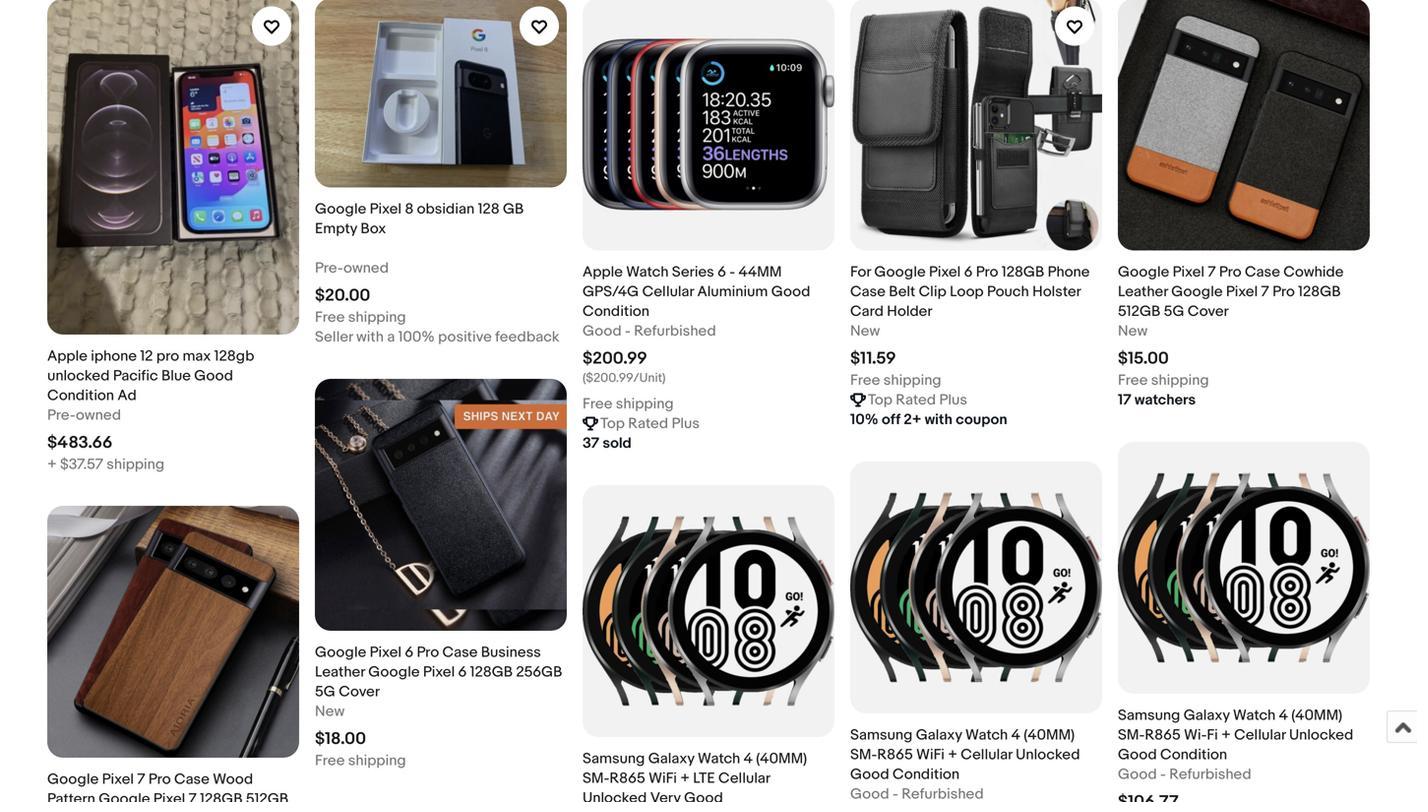 Task type: locate. For each thing, give the bounding box(es) containing it.
leather inside google pixel 7 pro case cowhide leather google pixel 7 pro 128gb 512gb 5g cover new $15.00 free shipping 17 watchers
[[1118, 283, 1168, 301]]

google pixel 6 pro case business leather google pixel 6 128gb 256gb 5g cover new $18.00 free shipping
[[315, 644, 562, 770]]

0 horizontal spatial top rated plus
[[600, 415, 700, 433]]

shipping right $37.57
[[107, 456, 165, 473]]

128gb inside google pixel 7 pro case cowhide leather google pixel 7 pro 128gb 512gb 5g cover new $15.00 free shipping 17 watchers
[[1298, 283, 1341, 301]]

0 horizontal spatial leather
[[315, 663, 365, 681]]

None text field
[[850, 785, 984, 802]]

0 horizontal spatial sm-
[[583, 770, 610, 787]]

0 horizontal spatial unlocked
[[583, 789, 647, 802]]

0 vertical spatial r865
[[1145, 726, 1181, 744]]

1 horizontal spatial plus
[[940, 391, 968, 409]]

0 vertical spatial with
[[356, 328, 384, 346]]

r865 inside samsung galaxy watch 4 (40mm) sm-r865 wifi + lte cellular unlocked very good
[[610, 770, 645, 787]]

4 inside samsung galaxy watch 4 (40mm) sm-r865 wi-fi + cellular unlocked good condition
[[1279, 707, 1288, 725]]

pro inside google pixel 6 pro case business leather google pixel 6 128gb 256gb 5g cover new $18.00 free shipping
[[417, 644, 439, 662]]

+ inside samsung galaxy watch 4 (40mm) sm-r865 wifi + cellular unlocked good condition
[[948, 746, 958, 764]]

0 vertical spatial unlocked
[[1289, 726, 1354, 744]]

rated for $11.59
[[896, 391, 936, 409]]

apple up unlocked
[[47, 348, 87, 365]]

1 horizontal spatial (40mm)
[[1024, 726, 1075, 744]]

wood
[[213, 771, 253, 788]]

+
[[47, 456, 57, 473], [1222, 726, 1231, 744], [948, 746, 958, 764], [680, 770, 690, 787]]

leather up 512gb
[[1118, 283, 1168, 301]]

free inside google pixel 6 pro case business leather google pixel 6 128gb 256gb 5g cover new $18.00 free shipping
[[315, 752, 345, 770]]

google pixel 7 pro case wood pattern google pixel 7 128gb 512g link
[[47, 506, 299, 802]]

1 vertical spatial pre-
[[47, 407, 76, 424]]

leather
[[1118, 283, 1168, 301], [315, 663, 365, 681]]

cellular
[[642, 283, 694, 301], [1234, 726, 1286, 744], [961, 746, 1013, 764], [719, 770, 770, 787]]

with inside text field
[[925, 411, 953, 429]]

new text field for $11.59
[[850, 322, 880, 341]]

owned inside apple iphone 12 pro max 128gb unlocked pacific blue good condition ad pre-owned $483.66 + $37.57 shipping
[[76, 407, 121, 424]]

rated up 2+
[[896, 391, 936, 409]]

clip
[[919, 283, 947, 301]]

1 horizontal spatial r865
[[877, 746, 913, 764]]

0 horizontal spatial good - refurbished text field
[[583, 322, 716, 341]]

top rated plus up sold
[[600, 415, 700, 433]]

cover up $18.00
[[339, 683, 380, 701]]

0 horizontal spatial new text field
[[315, 702, 345, 722]]

8
[[405, 201, 414, 218]]

top rated plus text field for $11.59
[[868, 390, 968, 410]]

2 horizontal spatial new
[[1118, 323, 1148, 340]]

$18.00 text field
[[315, 729, 366, 750]]

new
[[850, 323, 880, 340], [1118, 323, 1148, 340], [315, 703, 345, 721]]

(40mm) for samsung galaxy watch 4 (40mm) sm-r865 wi-fi + cellular unlocked good condition
[[1292, 707, 1343, 725]]

0 vertical spatial rated
[[896, 391, 936, 409]]

$200.99
[[583, 349, 647, 369]]

$20.00 text field
[[315, 286, 370, 306]]

0 vertical spatial plus
[[940, 391, 968, 409]]

5g up $18.00
[[315, 683, 336, 701]]

pro inside google pixel 7 pro case wood pattern google pixel 7 128gb 512g
[[148, 771, 171, 788]]

samsung inside samsung galaxy watch 4 (40mm) sm-r865 wi-fi + cellular unlocked good condition
[[1118, 707, 1181, 725]]

free inside for google pixel 6 pro 128gb phone case belt clip loop pouch holster card holder new $11.59 free shipping
[[850, 372, 880, 390]]

1 horizontal spatial pre-
[[315, 260, 344, 277]]

pre-owned text field up $20.00
[[315, 259, 389, 278]]

owned up $20.00
[[344, 260, 389, 277]]

good - refurbished text field down wi-
[[1118, 765, 1252, 785]]

Top Rated Plus text field
[[868, 390, 968, 410], [600, 414, 700, 434]]

condition
[[583, 303, 650, 321], [47, 387, 114, 405], [1161, 746, 1228, 764], [893, 766, 960, 784]]

1 vertical spatial -
[[625, 323, 631, 340]]

top rated plus text field up sold
[[600, 414, 700, 434]]

plus for $200.99
[[672, 415, 700, 433]]

1 horizontal spatial owned
[[344, 260, 389, 277]]

0 vertical spatial 4
[[1279, 707, 1288, 725]]

with
[[356, 328, 384, 346], [925, 411, 953, 429]]

Pre-owned text field
[[315, 259, 389, 278], [47, 406, 121, 425]]

plus
[[940, 391, 968, 409], [672, 415, 700, 433]]

1 horizontal spatial new text field
[[850, 322, 880, 341]]

case left cowhide
[[1245, 264, 1280, 281]]

wi-
[[1184, 726, 1207, 744]]

2 horizontal spatial unlocked
[[1289, 726, 1354, 744]]

128gb down 'business'
[[470, 663, 513, 681]]

new down the card on the top right
[[850, 323, 880, 340]]

top rated plus for $11.59
[[868, 391, 968, 409]]

(40mm) for samsung galaxy watch 4 (40mm) sm-r865 wifi + lte cellular unlocked very good
[[756, 750, 807, 768]]

top up off
[[868, 391, 893, 409]]

128gb down wood
[[200, 790, 243, 802]]

$18.00
[[315, 729, 366, 750]]

0 vertical spatial sm-
[[1118, 726, 1145, 744]]

free shipping text field for $11.59
[[850, 371, 942, 390]]

shipping up 2+
[[884, 372, 942, 390]]

galaxy
[[1184, 707, 1230, 725], [916, 726, 962, 744], [648, 750, 695, 768]]

condition inside apple watch series 6 - 44mm gps/4g cellular aluminium good condition good - refurbished $200.99 ($200.99/unit) free shipping
[[583, 303, 650, 321]]

1 horizontal spatial top rated plus
[[868, 391, 968, 409]]

100%
[[398, 328, 435, 346]]

1 horizontal spatial cover
[[1188, 303, 1229, 321]]

2 horizontal spatial samsung
[[1118, 707, 1181, 725]]

apple for $200.99
[[583, 264, 623, 281]]

sm-
[[1118, 726, 1145, 744], [850, 746, 877, 764], [583, 770, 610, 787]]

(40mm) inside samsung galaxy watch 4 (40mm) sm-r865 wifi + cellular unlocked good condition
[[1024, 726, 1075, 744]]

$15.00
[[1118, 349, 1169, 369]]

feedback
[[495, 328, 560, 346]]

wifi inside samsung galaxy watch 4 (40mm) sm-r865 wifi + cellular unlocked good condition
[[917, 746, 945, 764]]

0 vertical spatial -
[[730, 264, 735, 281]]

free shipping text field down ($200.99/unit) at the left
[[583, 394, 674, 414]]

watch inside samsung galaxy watch 4 (40mm) sm-r865 wi-fi + cellular unlocked good condition
[[1233, 707, 1276, 725]]

free down ($200.99/unit) text field
[[583, 395, 613, 413]]

case
[[1245, 264, 1280, 281], [850, 283, 886, 301], [442, 644, 478, 662], [174, 771, 210, 788]]

2+
[[904, 411, 922, 429]]

1 horizontal spatial unlocked
[[1016, 746, 1080, 764]]

4
[[1279, 707, 1288, 725], [1012, 726, 1021, 744], [744, 750, 753, 768]]

top for free
[[600, 415, 625, 433]]

unlocked
[[47, 367, 110, 385]]

5g right 512gb
[[1164, 303, 1185, 321]]

1 vertical spatial good - refurbished text field
[[1118, 765, 1252, 785]]

1 horizontal spatial samsung
[[850, 726, 913, 744]]

(40mm) inside samsung galaxy watch 4 (40mm) sm-r865 wi-fi + cellular unlocked good condition
[[1292, 707, 1343, 725]]

0 horizontal spatial -
[[625, 323, 631, 340]]

shipping
[[348, 309, 406, 327], [884, 372, 942, 390], [1151, 372, 1209, 390], [616, 395, 674, 413], [107, 456, 165, 473], [348, 752, 406, 770]]

0 vertical spatial samsung
[[1118, 707, 1181, 725]]

sm- for samsung galaxy watch 4 (40mm) sm-r865 wi-fi + cellular unlocked good condition
[[1118, 726, 1145, 744]]

leather up $18.00
[[315, 663, 365, 681]]

case up the card on the top right
[[850, 283, 886, 301]]

samsung inside samsung galaxy watch 4 (40mm) sm-r865 wifi + lte cellular unlocked very good
[[583, 750, 645, 768]]

pre- up $483.66
[[47, 407, 76, 424]]

business
[[481, 644, 541, 662]]

1 vertical spatial cover
[[339, 683, 380, 701]]

4 inside samsung galaxy watch 4 (40mm) sm-r865 wifi + lte cellular unlocked very good
[[744, 750, 753, 768]]

case inside for google pixel 6 pro 128gb phone case belt clip loop pouch holster card holder new $11.59 free shipping
[[850, 283, 886, 301]]

galaxy inside samsung galaxy watch 4 (40mm) sm-r865 wifi + lte cellular unlocked very good
[[648, 750, 695, 768]]

pre-
[[315, 260, 344, 277], [47, 407, 76, 424]]

sm- inside samsung galaxy watch 4 (40mm) sm-r865 wifi + lte cellular unlocked very good
[[583, 770, 610, 787]]

0 vertical spatial pre-owned text field
[[315, 259, 389, 278]]

sm- inside samsung galaxy watch 4 (40mm) sm-r865 wifi + cellular unlocked good condition
[[850, 746, 877, 764]]

cover right 512gb
[[1188, 303, 1229, 321]]

pre- inside apple iphone 12 pro max 128gb unlocked pacific blue good condition ad pre-owned $483.66 + $37.57 shipping
[[47, 407, 76, 424]]

1 vertical spatial plus
[[672, 415, 700, 433]]

1 vertical spatial top
[[600, 415, 625, 433]]

1 vertical spatial 4
[[1012, 726, 1021, 744]]

r865 inside samsung galaxy watch 4 (40mm) sm-r865 wi-fi + cellular unlocked good condition
[[1145, 726, 1181, 744]]

(40mm) inside samsung galaxy watch 4 (40mm) sm-r865 wifi + lte cellular unlocked very good
[[756, 750, 807, 768]]

free down $18.00
[[315, 752, 345, 770]]

pre-owned text field up $483.66
[[47, 406, 121, 425]]

7
[[1208, 264, 1216, 281], [1261, 283, 1270, 301], [137, 771, 145, 788], [189, 790, 197, 802]]

r865 for condition
[[877, 746, 913, 764]]

128gb up "pouch"
[[1002, 264, 1045, 281]]

1 vertical spatial apple
[[47, 348, 87, 365]]

pixel
[[370, 201, 402, 218], [929, 264, 961, 281], [1173, 264, 1205, 281], [1226, 283, 1258, 301], [370, 644, 402, 662], [423, 663, 455, 681], [102, 771, 134, 788], [153, 790, 185, 802]]

1 vertical spatial r865
[[877, 746, 913, 764]]

0 vertical spatial (40mm)
[[1292, 707, 1343, 725]]

5g
[[1164, 303, 1185, 321], [315, 683, 336, 701]]

-
[[730, 264, 735, 281], [625, 323, 631, 340], [1161, 766, 1166, 784]]

0 horizontal spatial new
[[315, 703, 345, 721]]

galaxy inside samsung galaxy watch 4 (40mm) sm-r865 wi-fi + cellular unlocked good condition
[[1184, 707, 1230, 725]]

0 vertical spatial good - refurbished text field
[[583, 322, 716, 341]]

samsung inside samsung galaxy watch 4 (40mm) sm-r865 wifi + cellular unlocked good condition
[[850, 726, 913, 744]]

pro inside for google pixel 6 pro 128gb phone case belt clip loop pouch holster card holder new $11.59 free shipping
[[976, 264, 999, 281]]

unlocked inside samsung galaxy watch 4 (40mm) sm-r865 wifi + lte cellular unlocked very good
[[583, 789, 647, 802]]

watch inside apple watch series 6 - 44mm gps/4g cellular aluminium good condition good - refurbished $200.99 ($200.99/unit) free shipping
[[626, 264, 669, 281]]

1 vertical spatial sm-
[[850, 746, 877, 764]]

case inside google pixel 6 pro case business leather google pixel 6 128gb 256gb 5g cover new $18.00 free shipping
[[442, 644, 478, 662]]

unlocked for samsung galaxy watch 4 (40mm) sm-r865 wi-fi + cellular unlocked good condition
[[1289, 726, 1354, 744]]

2 vertical spatial (40mm)
[[756, 750, 807, 768]]

for
[[850, 264, 871, 281]]

owned up $483.66
[[76, 407, 121, 424]]

5g inside google pixel 7 pro case cowhide leather google pixel 7 pro 128gb 512gb 5g cover new $15.00 free shipping 17 watchers
[[1164, 303, 1185, 321]]

unlocked inside samsung galaxy watch 4 (40mm) sm-r865 wi-fi + cellular unlocked good condition
[[1289, 726, 1354, 744]]

1 horizontal spatial galaxy
[[916, 726, 962, 744]]

2 vertical spatial 4
[[744, 750, 753, 768]]

new down 512gb
[[1118, 323, 1148, 340]]

Good - Refurbished text field
[[583, 322, 716, 341], [1118, 765, 1252, 785]]

shipping down $18.00 text field
[[348, 752, 406, 770]]

r865 for very
[[610, 770, 645, 787]]

(40mm)
[[1292, 707, 1343, 725], [1024, 726, 1075, 744], [756, 750, 807, 768]]

case inside google pixel 7 pro case wood pattern google pixel 7 128gb 512g
[[174, 771, 210, 788]]

good
[[771, 283, 811, 301], [583, 323, 622, 340], [194, 367, 233, 385], [1118, 746, 1157, 764], [850, 766, 890, 784], [1118, 766, 1157, 784], [684, 789, 723, 802]]

$483.66
[[47, 433, 113, 453]]

free
[[315, 309, 345, 327], [850, 372, 880, 390], [1118, 372, 1148, 390], [583, 395, 613, 413], [315, 752, 345, 770]]

2 horizontal spatial 4
[[1279, 707, 1288, 725]]

pro left cowhide
[[1219, 264, 1242, 281]]

0 horizontal spatial pre-owned text field
[[47, 406, 121, 425]]

1 horizontal spatial apple
[[583, 264, 623, 281]]

0 vertical spatial top rated plus
[[868, 391, 968, 409]]

128gb down cowhide
[[1298, 283, 1341, 301]]

refurbished
[[634, 323, 716, 340], [1170, 766, 1252, 784]]

cellular inside samsung galaxy watch 4 (40mm) sm-r865 wi-fi + cellular unlocked good condition
[[1234, 726, 1286, 744]]

cellular inside samsung galaxy watch 4 (40mm) sm-r865 wifi + lte cellular unlocked very good
[[719, 770, 770, 787]]

New text field
[[850, 322, 880, 341], [315, 702, 345, 722]]

case inside google pixel 7 pro case cowhide leather google pixel 7 pro 128gb 512gb 5g cover new $15.00 free shipping 17 watchers
[[1245, 264, 1280, 281]]

new text field up $18.00
[[315, 702, 345, 722]]

a
[[387, 328, 395, 346]]

pro up loop
[[976, 264, 999, 281]]

unlocked
[[1289, 726, 1354, 744], [1016, 746, 1080, 764], [583, 789, 647, 802]]

r865 inside samsung galaxy watch 4 (40mm) sm-r865 wifi + cellular unlocked good condition
[[877, 746, 913, 764]]

pro for google pixel 6 pro case business leather google pixel 6 128gb 256gb 5g cover new $18.00 free shipping
[[417, 644, 439, 662]]

refurbished down "series"
[[634, 323, 716, 340]]

0 horizontal spatial pre-
[[47, 407, 76, 424]]

new text field down the card on the top right
[[850, 322, 880, 341]]

watch inside samsung galaxy watch 4 (40mm) sm-r865 wifi + lte cellular unlocked very good
[[698, 750, 740, 768]]

samsung for samsung galaxy watch 4 (40mm) sm-r865 wifi + cellular unlocked good condition
[[850, 726, 913, 744]]

max
[[183, 348, 211, 365]]

0 vertical spatial top
[[868, 391, 893, 409]]

new inside google pixel 7 pro case cowhide leather google pixel 7 pro 128gb 512gb 5g cover new $15.00 free shipping 17 watchers
[[1118, 323, 1148, 340]]

None text field
[[1118, 792, 1179, 802]]

shipping down ($200.99/unit) at the left
[[616, 395, 674, 413]]

1 vertical spatial rated
[[628, 415, 668, 433]]

top rated plus
[[868, 391, 968, 409], [600, 415, 700, 433]]

galaxy for +
[[1184, 707, 1230, 725]]

top up sold
[[600, 415, 625, 433]]

0 vertical spatial 5g
[[1164, 303, 1185, 321]]

0 vertical spatial refurbished
[[634, 323, 716, 340]]

free down $11.59
[[850, 372, 880, 390]]

0 horizontal spatial 4
[[744, 750, 753, 768]]

top rated plus up 2+
[[868, 391, 968, 409]]

128gb
[[1002, 264, 1045, 281], [1298, 283, 1341, 301], [470, 663, 513, 681], [200, 790, 243, 802]]

pre-owned text field for $20.00
[[315, 259, 389, 278]]

0 vertical spatial cover
[[1188, 303, 1229, 321]]

new inside google pixel 6 pro case business leather google pixel 6 128gb 256gb 5g cover new $18.00 free shipping
[[315, 703, 345, 721]]

2 horizontal spatial galaxy
[[1184, 707, 1230, 725]]

0 horizontal spatial owned
[[76, 407, 121, 424]]

1 vertical spatial leather
[[315, 663, 365, 681]]

apple inside apple watch series 6 - 44mm gps/4g cellular aluminium good condition good - refurbished $200.99 ($200.99/unit) free shipping
[[583, 264, 623, 281]]

with left the a
[[356, 328, 384, 346]]

case left wood
[[174, 771, 210, 788]]

watch inside samsung galaxy watch 4 (40mm) sm-r865 wifi + cellular unlocked good condition
[[966, 726, 1008, 744]]

0 vertical spatial top rated plus text field
[[868, 390, 968, 410]]

good inside apple iphone 12 pro max 128gb unlocked pacific blue good condition ad pre-owned $483.66 + $37.57 shipping
[[194, 367, 233, 385]]

- up $200.99 text box
[[625, 323, 631, 340]]

0 horizontal spatial rated
[[628, 415, 668, 433]]

1 vertical spatial galaxy
[[916, 726, 962, 744]]

17 watchers text field
[[1118, 390, 1196, 410]]

cover
[[1188, 303, 1229, 321], [339, 683, 380, 701]]

1 horizontal spatial good - refurbished text field
[[1118, 765, 1252, 785]]

4 for lte
[[744, 750, 753, 768]]

apple up gps/4g
[[583, 264, 623, 281]]

pro
[[976, 264, 999, 281], [1219, 264, 1242, 281], [1273, 283, 1295, 301], [417, 644, 439, 662], [148, 771, 171, 788]]

6 inside apple watch series 6 - 44mm gps/4g cellular aluminium good condition good - refurbished $200.99 ($200.99/unit) free shipping
[[718, 264, 726, 281]]

samsung for samsung galaxy watch 4 (40mm) sm-r865 wi-fi + cellular unlocked good condition
[[1118, 707, 1181, 725]]

pouch
[[987, 283, 1029, 301]]

0 vertical spatial galaxy
[[1184, 707, 1230, 725]]

galaxy inside samsung galaxy watch 4 (40mm) sm-r865 wifi + cellular unlocked good condition
[[916, 726, 962, 744]]

top rated plus text field up 2+
[[868, 390, 968, 410]]

cellular inside samsung galaxy watch 4 (40mm) sm-r865 wifi + cellular unlocked good condition
[[961, 746, 1013, 764]]

0 horizontal spatial top rated plus text field
[[600, 414, 700, 434]]

pro left 'business'
[[417, 644, 439, 662]]

0 horizontal spatial with
[[356, 328, 384, 346]]

gb
[[503, 201, 524, 218]]

new for $15.00
[[1118, 323, 1148, 340]]

pixel inside google pixel 8 obsidian 128 gb empty box
[[370, 201, 402, 218]]

free up 17
[[1118, 372, 1148, 390]]

shipping inside apple iphone 12 pro max 128gb unlocked pacific blue good condition ad pre-owned $483.66 + $37.57 shipping
[[107, 456, 165, 473]]

case left 'business'
[[442, 644, 478, 662]]

0 horizontal spatial galaxy
[[648, 750, 695, 768]]

1 horizontal spatial new
[[850, 323, 880, 340]]

(40mm) for samsung galaxy watch 4 (40mm) sm-r865 wifi + cellular unlocked good condition
[[1024, 726, 1075, 744]]

new inside for google pixel 6 pro 128gb phone case belt clip loop pouch holster card holder new $11.59 free shipping
[[850, 323, 880, 340]]

condition inside apple iphone 12 pro max 128gb unlocked pacific blue good condition ad pre-owned $483.66 + $37.57 shipping
[[47, 387, 114, 405]]

1 horizontal spatial 5g
[[1164, 303, 1185, 321]]

2 vertical spatial sm-
[[583, 770, 610, 787]]

Free shipping text field
[[315, 308, 406, 327], [850, 371, 942, 390], [1118, 371, 1209, 390], [583, 394, 674, 414]]

wifi
[[917, 746, 945, 764], [649, 770, 677, 787]]

watch
[[626, 264, 669, 281], [1233, 707, 1276, 725], [966, 726, 1008, 744], [698, 750, 740, 768]]

pixel inside for google pixel 6 pro 128gb phone case belt clip loop pouch holster card holder new $11.59 free shipping
[[929, 264, 961, 281]]

owned
[[344, 260, 389, 277], [76, 407, 121, 424]]

1 horizontal spatial leather
[[1118, 283, 1168, 301]]

good inside samsung galaxy watch 4 (40mm) sm-r865 wi-fi + cellular unlocked good condition
[[1118, 746, 1157, 764]]

1 horizontal spatial top rated plus text field
[[868, 390, 968, 410]]

r865
[[1145, 726, 1181, 744], [877, 746, 913, 764], [610, 770, 645, 787]]

good - refurbished text field up $200.99 text box
[[583, 322, 716, 341]]

2 horizontal spatial -
[[1161, 766, 1166, 784]]

1 horizontal spatial pre-owned text field
[[315, 259, 389, 278]]

1 vertical spatial refurbished
[[1170, 766, 1252, 784]]

blue
[[161, 367, 191, 385]]

belt
[[889, 283, 916, 301]]

leather inside google pixel 6 pro case business leather google pixel 6 128gb 256gb 5g cover new $18.00 free shipping
[[315, 663, 365, 681]]

1 vertical spatial wifi
[[649, 770, 677, 787]]

leather for new
[[1118, 283, 1168, 301]]

plus for $11.59
[[940, 391, 968, 409]]

0 vertical spatial pre-
[[315, 260, 344, 277]]

good inside samsung galaxy watch 4 (40mm) sm-r865 wifi + lte cellular unlocked very good
[[684, 789, 723, 802]]

cowhide
[[1284, 264, 1344, 281]]

off
[[882, 411, 901, 429]]

1 vertical spatial top rated plus
[[600, 415, 700, 433]]

with right 2+
[[925, 411, 953, 429]]

- up aluminium
[[730, 264, 735, 281]]

0 horizontal spatial (40mm)
[[756, 750, 807, 768]]

1 vertical spatial 5g
[[315, 683, 336, 701]]

- down samsung galaxy watch 4 (40mm) sm-r865 wi-fi + cellular unlocked good condition
[[1161, 766, 1166, 784]]

12
[[140, 348, 153, 365]]

samsung galaxy watch 4 (40mm) sm-r865 wifi + cellular unlocked good condition
[[850, 726, 1080, 784]]

2 vertical spatial r865
[[610, 770, 645, 787]]

1 horizontal spatial refurbished
[[1170, 766, 1252, 784]]

free shipping text field down $11.59 text box on the right of page
[[850, 371, 942, 390]]

6
[[718, 264, 726, 281], [964, 264, 973, 281], [405, 644, 414, 662], [458, 663, 467, 681]]

shipping inside for google pixel 6 pro 128gb phone case belt clip loop pouch holster card holder new $11.59 free shipping
[[884, 372, 942, 390]]

17
[[1118, 391, 1132, 409]]

0 horizontal spatial 5g
[[315, 683, 336, 701]]

2 vertical spatial samsung
[[583, 750, 645, 768]]

condition inside samsung galaxy watch 4 (40mm) sm-r865 wifi + cellular unlocked good condition
[[893, 766, 960, 784]]

r865 for good
[[1145, 726, 1181, 744]]

2 vertical spatial unlocked
[[583, 789, 647, 802]]

google
[[315, 201, 366, 218], [874, 264, 926, 281], [1118, 264, 1170, 281], [1172, 283, 1223, 301], [315, 644, 366, 662], [368, 663, 420, 681], [47, 771, 99, 788], [99, 790, 150, 802]]

4 inside samsung galaxy watch 4 (40mm) sm-r865 wifi + cellular unlocked good condition
[[1012, 726, 1021, 744]]

pre- up $20.00
[[315, 260, 344, 277]]

pro
[[156, 348, 179, 365]]

pro left wood
[[148, 771, 171, 788]]

free up the seller
[[315, 309, 345, 327]]

10% off 2+ with coupon text field
[[850, 410, 1008, 430]]

pre- inside pre-owned $20.00 free shipping seller with a 100% positive feedback
[[315, 260, 344, 277]]

0 vertical spatial new text field
[[850, 322, 880, 341]]

free shipping text field up watchers
[[1118, 371, 1209, 390]]

1 horizontal spatial with
[[925, 411, 953, 429]]

top rated plus text field for free
[[600, 414, 700, 434]]

1 vertical spatial owned
[[76, 407, 121, 424]]

watch for samsung galaxy watch 4 (40mm) sm-r865 wifi + lte cellular unlocked very good
[[698, 750, 740, 768]]

wifi inside samsung galaxy watch 4 (40mm) sm-r865 wifi + lte cellular unlocked very good
[[649, 770, 677, 787]]

sm- inside samsung galaxy watch 4 (40mm) sm-r865 wi-fi + cellular unlocked good condition
[[1118, 726, 1145, 744]]

apple for $483.66
[[47, 348, 87, 365]]

samsung
[[1118, 707, 1181, 725], [850, 726, 913, 744], [583, 750, 645, 768]]

free shipping text field for $200.99
[[583, 394, 674, 414]]

1 vertical spatial unlocked
[[1016, 746, 1080, 764]]

with inside pre-owned $20.00 free shipping seller with a 100% positive feedback
[[356, 328, 384, 346]]

128gb
[[214, 348, 254, 365]]

1 vertical spatial new text field
[[315, 702, 345, 722]]

apple inside apple iphone 12 pro max 128gb unlocked pacific blue good condition ad pre-owned $483.66 + $37.57 shipping
[[47, 348, 87, 365]]

top rated plus for free
[[600, 415, 700, 433]]

0 horizontal spatial r865
[[610, 770, 645, 787]]

new up $18.00
[[315, 703, 345, 721]]

0 horizontal spatial cover
[[339, 683, 380, 701]]

2 vertical spatial galaxy
[[648, 750, 695, 768]]

watchers
[[1135, 391, 1196, 409]]

1 vertical spatial pre-owned text field
[[47, 406, 121, 425]]

rated up sold
[[628, 415, 668, 433]]

free shipping text field down the $20.00 text box
[[315, 308, 406, 327]]

samsung for samsung galaxy watch 4 (40mm) sm-r865 wifi + lte cellular unlocked very good
[[583, 750, 645, 768]]

1 vertical spatial (40mm)
[[1024, 726, 1075, 744]]

refurbished down fi
[[1170, 766, 1252, 784]]

shipping up the a
[[348, 309, 406, 327]]

shipping up watchers
[[1151, 372, 1209, 390]]

1 horizontal spatial wifi
[[917, 746, 945, 764]]

0 vertical spatial owned
[[344, 260, 389, 277]]



Task type: vqa. For each thing, say whether or not it's contained in the screenshot.
Item
no



Task type: describe. For each thing, give the bounding box(es) containing it.
pacific
[[113, 367, 158, 385]]

coupon
[[956, 411, 1008, 429]]

free shipping text field for $15.00
[[1118, 371, 1209, 390]]

Seller with a 100% positive feedback text field
[[315, 327, 560, 347]]

6 inside for google pixel 6 pro 128gb phone case belt clip loop pouch holster card holder new $11.59 free shipping
[[964, 264, 973, 281]]

sold
[[603, 435, 632, 453]]

pro for google pixel 7 pro case cowhide leather google pixel 7 pro 128gb 512gb 5g cover new $15.00 free shipping 17 watchers
[[1219, 264, 1242, 281]]

good inside text box
[[1118, 766, 1157, 784]]

free shipping text field for $20.00
[[315, 308, 406, 327]]

rated for free
[[628, 415, 668, 433]]

shipping inside pre-owned $20.00 free shipping seller with a 100% positive feedback
[[348, 309, 406, 327]]

wifi for condition
[[917, 746, 945, 764]]

sm- for samsung galaxy watch 4 (40mm) sm-r865 wifi + cellular unlocked good condition
[[850, 746, 877, 764]]

samsung galaxy watch 4 (40mm) sm-r865 wi-fi + cellular unlocked good condition
[[1118, 707, 1354, 764]]

$37.57
[[60, 456, 103, 473]]

128
[[478, 201, 500, 218]]

37
[[583, 435, 600, 453]]

cover inside google pixel 6 pro case business leather google pixel 6 128gb 256gb 5g cover new $18.00 free shipping
[[339, 683, 380, 701]]

+ inside samsung galaxy watch 4 (40mm) sm-r865 wifi + lte cellular unlocked very good
[[680, 770, 690, 787]]

1 horizontal spatial -
[[730, 264, 735, 281]]

$483.66 text field
[[47, 433, 113, 453]]

leather for $18.00
[[315, 663, 365, 681]]

samsung galaxy watch 4 (40mm) sm-r865 wifi + cellular unlocked good condition link
[[850, 462, 1102, 802]]

New text field
[[1118, 322, 1148, 341]]

2 vertical spatial -
[[1161, 766, 1166, 784]]

samsung galaxy watch 4 (40mm) sm-r865 wifi + lte cellular unlocked very good
[[583, 750, 807, 802]]

case for google pixel 7 pro case wood pattern google pixel 7 128gb 512g
[[174, 771, 210, 788]]

ad
[[117, 387, 137, 405]]

512gb
[[1118, 303, 1161, 321]]

iphone
[[91, 348, 137, 365]]

empty
[[315, 220, 357, 238]]

$11.59 text field
[[850, 349, 896, 369]]

37 sold
[[583, 435, 632, 453]]

positive
[[438, 328, 492, 346]]

pre-owned $20.00 free shipping seller with a 100% positive feedback
[[315, 260, 560, 346]]

google pixel 7 pro case wood pattern google pixel 7 128gb 512g
[[47, 771, 289, 802]]

($200.99/Unit) text field
[[583, 371, 666, 386]]

$20.00
[[315, 286, 370, 306]]

unlocked inside samsung galaxy watch 4 (40mm) sm-r865 wifi + cellular unlocked good condition
[[1016, 746, 1080, 764]]

none text field inside samsung galaxy watch 4 (40mm) sm-r865 wifi + cellular unlocked good condition link
[[850, 785, 984, 802]]

google inside for google pixel 6 pro 128gb phone case belt clip loop pouch holster card holder new $11.59 free shipping
[[874, 264, 926, 281]]

good - refurbished text field for apple watch series 6 - 44mm gps/4g cellular aluminium good condition
[[583, 322, 716, 341]]

128gb inside google pixel 7 pro case wood pattern google pixel 7 128gb 512g
[[200, 790, 243, 802]]

google pixel 7 pro case cowhide leather google pixel 7 pro 128gb 512gb 5g cover new $15.00 free shipping 17 watchers
[[1118, 264, 1344, 409]]

box
[[361, 220, 386, 238]]

case for google pixel 6 pro case business leather google pixel 6 128gb 256gb 5g cover new $18.00 free shipping
[[442, 644, 478, 662]]

google inside google pixel 8 obsidian 128 gb empty box
[[315, 201, 366, 218]]

phone
[[1048, 264, 1090, 281]]

37 sold text field
[[583, 434, 632, 453]]

lte
[[693, 770, 715, 787]]

galaxy for lte
[[648, 750, 695, 768]]

galaxy for cellular
[[916, 726, 962, 744]]

apple watch series 6 - 44mm gps/4g cellular aluminium good condition good - refurbished $200.99 ($200.99/unit) free shipping
[[583, 264, 811, 413]]

+ inside samsung galaxy watch 4 (40mm) sm-r865 wi-fi + cellular unlocked good condition
[[1222, 726, 1231, 744]]

shipping inside google pixel 7 pro case cowhide leather google pixel 7 pro 128gb 512gb 5g cover new $15.00 free shipping 17 watchers
[[1151, 372, 1209, 390]]

+ inside apple iphone 12 pro max 128gb unlocked pacific blue good condition ad pre-owned $483.66 + $37.57 shipping
[[47, 456, 57, 473]]

128gb inside for google pixel 6 pro 128gb phone case belt clip loop pouch holster card holder new $11.59 free shipping
[[1002, 264, 1045, 281]]

5g inside google pixel 6 pro case business leather google pixel 6 128gb 256gb 5g cover new $18.00 free shipping
[[315, 683, 336, 701]]

watch for samsung galaxy watch 4 (40mm) sm-r865 wifi + cellular unlocked good condition
[[966, 726, 1008, 744]]

shipping inside apple watch series 6 - 44mm gps/4g cellular aluminium good condition good - refurbished $200.99 ($200.99/unit) free shipping
[[616, 395, 674, 413]]

series
[[672, 264, 714, 281]]

samsung galaxy watch 4 (40mm) sm-r865 wifi + lte cellular unlocked very good link
[[583, 485, 835, 802]]

owned inside pre-owned $20.00 free shipping seller with a 100% positive feedback
[[344, 260, 389, 277]]

4 for +
[[1279, 707, 1288, 725]]

refurbished inside text box
[[1170, 766, 1252, 784]]

$15.00 text field
[[1118, 349, 1169, 369]]

Free shipping text field
[[315, 751, 406, 771]]

card
[[850, 303, 884, 321]]

sm- for samsung galaxy watch 4 (40mm) sm-r865 wifi + lte cellular unlocked very good
[[583, 770, 610, 787]]

cover inside google pixel 7 pro case cowhide leather google pixel 7 pro 128gb 512gb 5g cover new $15.00 free shipping 17 watchers
[[1188, 303, 1229, 321]]

128gb inside google pixel 6 pro case business leather google pixel 6 128gb 256gb 5g cover new $18.00 free shipping
[[470, 663, 513, 681]]

for google pixel 6 pro 128gb phone case belt clip loop pouch holster card holder new $11.59 free shipping
[[850, 264, 1090, 390]]

watch for samsung galaxy watch 4 (40mm) sm-r865 wi-fi + cellular unlocked good condition
[[1233, 707, 1276, 725]]

10% off 2+ with coupon
[[850, 411, 1008, 429]]

$200.99 text field
[[583, 349, 647, 369]]

free inside pre-owned $20.00 free shipping seller with a 100% positive feedback
[[315, 309, 345, 327]]

wifi for very
[[649, 770, 677, 787]]

new for $11.59
[[850, 323, 880, 340]]

holder
[[887, 303, 933, 321]]

fi
[[1207, 726, 1218, 744]]

gps/4g
[[583, 283, 639, 301]]

new text field for $18.00
[[315, 702, 345, 722]]

shipping inside google pixel 6 pro case business leather google pixel 6 128gb 256gb 5g cover new $18.00 free shipping
[[348, 752, 406, 770]]

apple iphone 12 pro max 128gb unlocked pacific blue good condition ad pre-owned $483.66 + $37.57 shipping
[[47, 348, 254, 473]]

pro down cowhide
[[1273, 283, 1295, 301]]

top for $11.59
[[868, 391, 893, 409]]

($200.99/unit)
[[583, 371, 666, 386]]

256gb
[[516, 663, 562, 681]]

$11.59
[[850, 349, 896, 369]]

aluminium
[[697, 283, 768, 301]]

good - refurbished text field for samsung galaxy watch 4 (40mm) sm-r865 wi-fi + cellular unlocked good condition
[[1118, 765, 1252, 785]]

+ $37.57 shipping text field
[[47, 455, 165, 474]]

condition inside samsung galaxy watch 4 (40mm) sm-r865 wi-fi + cellular unlocked good condition
[[1161, 746, 1228, 764]]

unlocked for samsung galaxy watch 4 (40mm) sm-r865 wifi + lte cellular unlocked very good
[[583, 789, 647, 802]]

free inside apple watch series 6 - 44mm gps/4g cellular aluminium good condition good - refurbished $200.99 ($200.99/unit) free shipping
[[583, 395, 613, 413]]

10%
[[850, 411, 879, 429]]

holster
[[1033, 283, 1081, 301]]

pre-owned text field for $483.66
[[47, 406, 121, 425]]

seller
[[315, 328, 353, 346]]

obsidian
[[417, 201, 475, 218]]

good inside samsung galaxy watch 4 (40mm) sm-r865 wifi + cellular unlocked good condition
[[850, 766, 890, 784]]

refurbished inside apple watch series 6 - 44mm gps/4g cellular aluminium good condition good - refurbished $200.99 ($200.99/unit) free shipping
[[634, 323, 716, 340]]

pattern
[[47, 790, 95, 802]]

good - refurbished
[[1118, 766, 1252, 784]]

44mm
[[739, 264, 782, 281]]

case for google pixel 7 pro case cowhide leather google pixel 7 pro 128gb 512gb 5g cover new $15.00 free shipping 17 watchers
[[1245, 264, 1280, 281]]

pro for google pixel 7 pro case wood pattern google pixel 7 128gb 512g
[[148, 771, 171, 788]]

cellular inside apple watch series 6 - 44mm gps/4g cellular aluminium good condition good - refurbished $200.99 ($200.99/unit) free shipping
[[642, 283, 694, 301]]

very
[[650, 789, 681, 802]]

loop
[[950, 283, 984, 301]]

google pixel 8 obsidian 128 gb empty box
[[315, 201, 524, 238]]

free inside google pixel 7 pro case cowhide leather google pixel 7 pro 128gb 512gb 5g cover new $15.00 free shipping 17 watchers
[[1118, 372, 1148, 390]]

4 for cellular
[[1012, 726, 1021, 744]]



